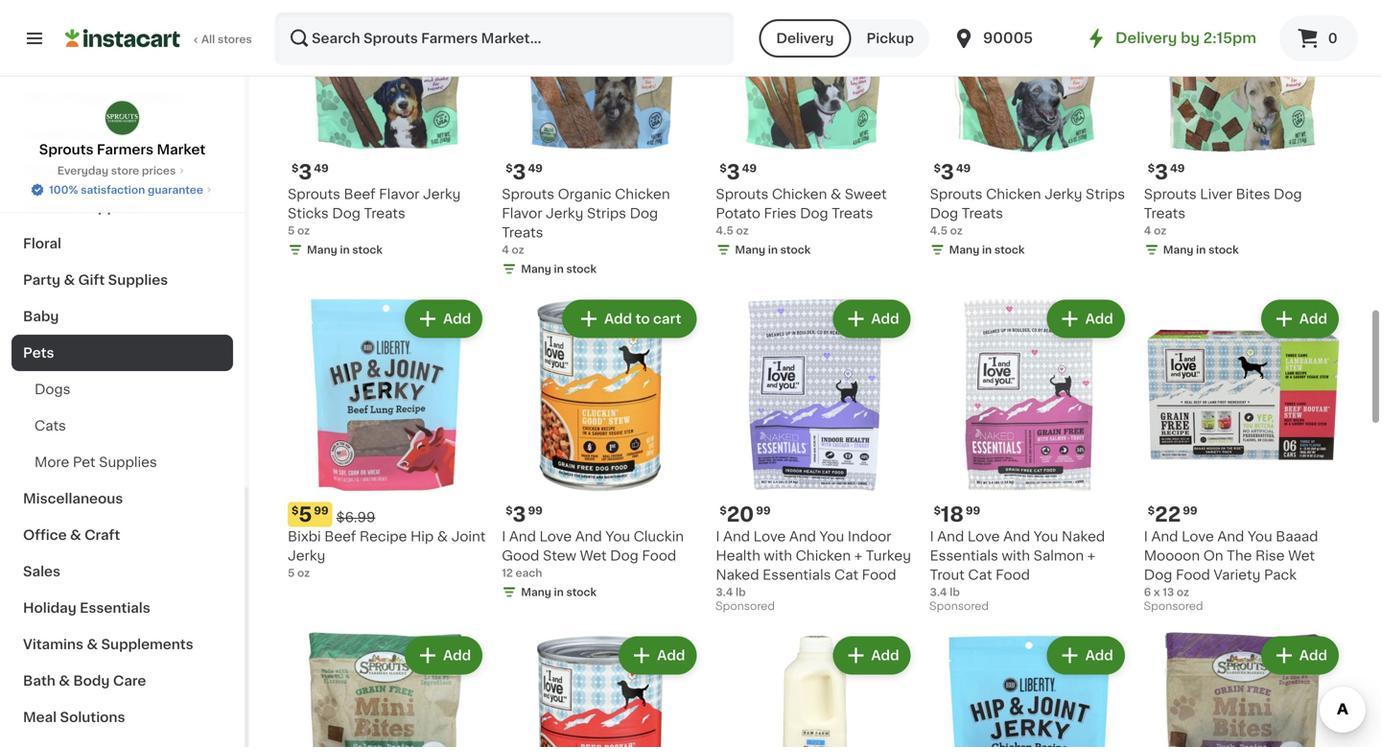 Task type: describe. For each thing, give the bounding box(es) containing it.
2 and from the left
[[789, 530, 816, 544]]

indoor
[[848, 530, 892, 544]]

miscellaneous link
[[12, 481, 233, 517]]

care for health care
[[72, 128, 105, 141]]

i and love and you naked essentials with salmon + trout cat food 3.4 lb
[[930, 530, 1105, 598]]

49 for sprouts chicken jerky strips dog treats
[[956, 163, 971, 174]]

stock for cluckin
[[566, 587, 597, 598]]

food inside i and love and you cluckin good stew wet dog food 12 each
[[642, 549, 676, 563]]

office & craft
[[23, 529, 120, 542]]

12
[[502, 568, 513, 579]]

dogs
[[35, 383, 70, 396]]

more
[[35, 456, 69, 469]]

sales
[[23, 565, 60, 578]]

personal care link
[[12, 153, 233, 189]]

holiday essentials
[[23, 601, 150, 615]]

lb inside i and love and you indoor health with chicken + turkey naked essentials cat food 3.4 lb
[[736, 587, 746, 598]]

spices
[[140, 91, 187, 105]]

miscellaneous
[[23, 492, 123, 506]]

sponsored badge image for 20
[[716, 602, 774, 613]]

wet inside i and love and you cluckin good stew wet dog food 12 each
[[580, 549, 607, 563]]

party & gift supplies link
[[12, 262, 233, 298]]

personal
[[23, 164, 84, 177]]

farmers
[[97, 143, 154, 156]]

dog inside sprouts organic chicken flavor jerky strips dog treats 4 oz
[[630, 207, 658, 220]]

love for 22
[[1182, 530, 1214, 544]]

22
[[1155, 505, 1181, 525]]

90005 button
[[953, 12, 1068, 65]]

you for 22
[[1248, 530, 1273, 544]]

strips inside sprouts organic chicken flavor jerky strips dog treats 4 oz
[[587, 207, 626, 220]]

baby link
[[12, 298, 233, 335]]

health care
[[23, 128, 105, 141]]

gift
[[78, 273, 105, 287]]

chicken inside sprouts chicken jerky strips dog treats 4.5 oz
[[986, 187, 1041, 201]]

$ 3 49 for sprouts beef flavor jerky sticks dog treats
[[292, 162, 329, 182]]

many in stock for dog
[[949, 245, 1025, 255]]

oils,
[[23, 91, 54, 105]]

more pet supplies link
[[12, 444, 233, 481]]

many for sprouts chicken & sweet potato fries dog treats
[[735, 245, 766, 255]]

$ 18 99
[[934, 505, 981, 525]]

99 for 22
[[1183, 506, 1198, 516]]

5 for sprouts
[[288, 225, 295, 236]]

bath & body care link
[[12, 663, 233, 699]]

0 button
[[1280, 15, 1358, 61]]

floral
[[23, 237, 61, 250]]

instacart logo image
[[65, 27, 180, 50]]

office & craft link
[[12, 517, 233, 554]]

sweet
[[845, 187, 887, 201]]

dog inside the sprouts beef flavor jerky sticks dog treats 5 oz
[[332, 207, 361, 220]]

trout
[[930, 568, 965, 582]]

love for 18
[[968, 530, 1000, 544]]

love for 20
[[754, 530, 786, 544]]

$5.99 original price: $6.99 element
[[288, 502, 487, 527]]

everyday store prices link
[[57, 163, 187, 178]]

cluckin
[[634, 530, 684, 544]]

cart
[[653, 312, 681, 326]]

pets link
[[12, 335, 233, 371]]

party & gift supplies
[[23, 273, 168, 287]]

+ for 18
[[1088, 549, 1096, 563]]

2 vertical spatial care
[[113, 674, 146, 688]]

$ 20 99
[[720, 505, 771, 525]]

sprouts for sprouts farmers market
[[39, 143, 94, 156]]

sprouts chicken jerky strips dog treats 4.5 oz
[[930, 187, 1125, 236]]

personal care
[[23, 164, 120, 177]]

$ for sprouts organic chicken flavor jerky strips dog treats
[[506, 163, 513, 174]]

Search field
[[276, 13, 732, 63]]

kitchen supplies link
[[12, 189, 233, 225]]

flavor inside the sprouts beef flavor jerky sticks dog treats 5 oz
[[379, 187, 420, 201]]

8 and from the left
[[1218, 530, 1245, 544]]

essentials inside i and love and you naked essentials with salmon + trout cat food 3.4 lb
[[930, 549, 998, 563]]

service type group
[[759, 19, 930, 58]]

$ for i and love and you baaad moooon on the rise wet dog food variety pack
[[1148, 506, 1155, 516]]

sprouts chicken & sweet potato fries dog treats 4.5 oz
[[716, 187, 887, 236]]

& left spices
[[125, 91, 136, 105]]

fries
[[764, 207, 797, 220]]

many for i and love and you cluckin good stew wet dog food
[[521, 587, 551, 598]]

naked inside i and love and you indoor health with chicken + turkey naked essentials cat food 3.4 lb
[[716, 568, 759, 582]]

$ for sprouts beef flavor jerky sticks dog treats
[[292, 163, 299, 174]]

in for potato
[[768, 245, 778, 255]]

sprouts for sprouts chicken jerky strips dog treats 4.5 oz
[[930, 187, 983, 201]]

$6.99
[[336, 511, 375, 524]]

beef for treats
[[344, 187, 376, 201]]

bixbi
[[288, 530, 321, 544]]

sprouts farmers market logo image
[[104, 100, 141, 136]]

prices
[[142, 165, 176, 176]]

99 for 18
[[966, 506, 981, 516]]

product group containing 3
[[502, 296, 701, 604]]

product group containing 18
[[930, 296, 1129, 617]]

wet inside i and love and you baaad moooon on the rise wet dog food variety pack 6 x 13 oz
[[1288, 549, 1315, 563]]

99 for 5
[[314, 506, 329, 516]]

with for 18
[[1002, 549, 1030, 563]]

sprouts farmers market link
[[39, 100, 206, 159]]

1 and from the left
[[723, 530, 750, 544]]

delivery by 2:15pm link
[[1085, 27, 1257, 50]]

dog inside i and love and you cluckin good stew wet dog food 12 each
[[610, 549, 639, 563]]

3 for sprouts chicken jerky strips dog treats
[[941, 162, 954, 182]]

cats
[[35, 419, 66, 433]]

dog inside i and love and you baaad moooon on the rise wet dog food variety pack 6 x 13 oz
[[1144, 568, 1173, 582]]

potato
[[716, 207, 761, 220]]

meal solutions link
[[12, 699, 233, 736]]

bath & body care
[[23, 674, 146, 688]]

treats inside sprouts chicken jerky strips dog treats 4.5 oz
[[962, 207, 1003, 220]]

100% satisfaction guarantee
[[49, 185, 203, 195]]

sprouts liver bites dog treats 4 oz
[[1144, 187, 1302, 236]]

many in stock for you
[[521, 587, 597, 598]]

rise
[[1256, 549, 1285, 563]]

100% satisfaction guarantee button
[[30, 178, 215, 198]]

3 for sprouts chicken & sweet potato fries dog treats
[[727, 162, 740, 182]]

bath
[[23, 674, 55, 688]]

100%
[[49, 185, 78, 195]]

$ for sprouts chicken & sweet potato fries dog treats
[[720, 163, 727, 174]]

0
[[1328, 32, 1338, 45]]

pet
[[73, 456, 96, 469]]

49 for sprouts liver bites dog treats
[[1170, 163, 1185, 174]]

4.5 inside sprouts chicken & sweet potato fries dog treats 4.5 oz
[[716, 225, 734, 236]]

essentials inside i and love and you indoor health with chicken + turkey naked essentials cat food 3.4 lb
[[763, 568, 831, 582]]

vitamins
[[23, 638, 83, 651]]

stock for dog
[[352, 245, 383, 255]]

variety
[[1214, 568, 1261, 582]]

4 inside sprouts liver bites dog treats 4 oz
[[1144, 225, 1152, 236]]

sales link
[[12, 554, 233, 590]]

49 for sprouts beef flavor jerky sticks dog treats
[[314, 163, 329, 174]]

sprouts organic chicken flavor jerky strips dog treats 4 oz
[[502, 187, 670, 255]]

jerky inside the sprouts beef flavor jerky sticks dog treats 5 oz
[[423, 187, 461, 201]]

sprouts for sprouts liver bites dog treats 4 oz
[[1144, 187, 1197, 201]]

49 for sprouts organic chicken flavor jerky strips dog treats
[[528, 163, 543, 174]]

i for 18
[[930, 530, 934, 544]]

oils, vinegars, & spices
[[23, 91, 187, 105]]

naked inside i and love and you naked essentials with salmon + trout cat food 3.4 lb
[[1062, 530, 1105, 544]]

stores
[[218, 34, 252, 45]]

treats inside sprouts chicken & sweet potato fries dog treats 4.5 oz
[[832, 207, 873, 220]]

treats inside sprouts organic chicken flavor jerky strips dog treats 4 oz
[[502, 226, 543, 239]]

13
[[1163, 587, 1174, 598]]

by
[[1181, 31, 1200, 45]]

many for sprouts chicken jerky strips dog treats
[[949, 245, 980, 255]]

stock for treats
[[995, 245, 1025, 255]]

body
[[73, 674, 110, 688]]

5 for bixbi
[[288, 568, 295, 579]]

stew
[[543, 549, 577, 563]]

$ 3 49 for sprouts chicken jerky strips dog treats
[[934, 162, 971, 182]]

add to cart
[[604, 312, 681, 326]]

strips inside sprouts chicken jerky strips dog treats 4.5 oz
[[1086, 187, 1125, 201]]

many in stock for sticks
[[307, 245, 383, 255]]

pickup button
[[851, 19, 930, 58]]

20
[[727, 505, 754, 525]]

chicken inside sprouts chicken & sweet potato fries dog treats 4.5 oz
[[772, 187, 827, 201]]

& left craft
[[70, 529, 81, 542]]

store
[[111, 165, 139, 176]]

$ for sprouts chicken jerky strips dog treats
[[934, 163, 941, 174]]

7 and from the left
[[1152, 530, 1178, 544]]

sticks
[[288, 207, 329, 220]]

in for jerky
[[554, 264, 564, 274]]

moooon
[[1144, 549, 1200, 563]]

holiday
[[23, 601, 76, 615]]

floral link
[[12, 225, 233, 262]]

in for dog
[[982, 245, 992, 255]]

delivery by 2:15pm
[[1116, 31, 1257, 45]]

1 vertical spatial 5
[[299, 505, 312, 525]]



Task type: vqa. For each thing, say whether or not it's contained in the screenshot.
meaty
no



Task type: locate. For each thing, give the bounding box(es) containing it.
satisfaction
[[81, 185, 145, 195]]

6
[[1144, 587, 1151, 598]]

0 vertical spatial flavor
[[379, 187, 420, 201]]

4 99 from the left
[[966, 506, 981, 516]]

love inside i and love and you cluckin good stew wet dog food 12 each
[[540, 530, 572, 544]]

care up meal solutions link
[[113, 674, 146, 688]]

$
[[292, 163, 299, 174], [720, 163, 727, 174], [506, 163, 513, 174], [934, 163, 941, 174], [1148, 163, 1155, 174], [292, 506, 299, 516], [720, 506, 727, 516], [506, 506, 513, 516], [934, 506, 941, 516], [1148, 506, 1155, 516]]

supplements
[[101, 638, 193, 651]]

0 vertical spatial 5
[[288, 225, 295, 236]]

jerky
[[423, 187, 461, 201], [1045, 187, 1083, 201], [546, 207, 584, 220], [288, 549, 326, 563]]

stock
[[352, 245, 383, 255], [781, 245, 811, 255], [995, 245, 1025, 255], [1209, 245, 1239, 255], [566, 264, 597, 274], [566, 587, 597, 598]]

1 3.4 from the left
[[716, 587, 733, 598]]

0 horizontal spatial wet
[[580, 549, 607, 563]]

care up satisfaction at the top left
[[87, 164, 120, 177]]

vitamins & supplements
[[23, 638, 193, 651]]

2 horizontal spatial sponsored badge image
[[1144, 602, 1202, 613]]

$ 22 99
[[1148, 505, 1198, 525]]

+ down "indoor"
[[854, 549, 863, 563]]

with down the $ 20 99
[[764, 549, 792, 563]]

in
[[340, 245, 350, 255], [768, 245, 778, 255], [982, 245, 992, 255], [1196, 245, 1206, 255], [554, 264, 564, 274], [554, 587, 564, 598]]

in down fries
[[768, 245, 778, 255]]

pets
[[23, 346, 54, 360]]

in for sticks
[[340, 245, 350, 255]]

i
[[716, 530, 720, 544], [502, 530, 506, 544], [930, 530, 934, 544], [1144, 530, 1148, 544]]

stock down sprouts liver bites dog treats 4 oz
[[1209, 245, 1239, 255]]

treats inside the sprouts beef flavor jerky sticks dog treats 5 oz
[[364, 207, 406, 220]]

3 up good
[[513, 505, 526, 525]]

1 vertical spatial supplies
[[108, 273, 168, 287]]

sponsored badge image down 13
[[1144, 602, 1202, 613]]

1 horizontal spatial 4
[[1144, 225, 1152, 236]]

4 inside sprouts organic chicken flavor jerky strips dog treats 4 oz
[[502, 245, 509, 255]]

0 horizontal spatial lb
[[736, 587, 746, 598]]

0 horizontal spatial essentials
[[80, 601, 150, 615]]

cat inside i and love and you naked essentials with salmon + trout cat food 3.4 lb
[[968, 568, 992, 582]]

$ inside $ 3 99
[[506, 506, 513, 516]]

4.5
[[716, 225, 734, 236], [930, 225, 948, 236]]

1 + from the left
[[854, 549, 863, 563]]

3 up sprouts organic chicken flavor jerky strips dog treats 4 oz
[[513, 162, 526, 182]]

vinegars,
[[57, 91, 122, 105]]

on
[[1204, 549, 1224, 563]]

2 vertical spatial supplies
[[99, 456, 157, 469]]

2 wet from the left
[[1288, 549, 1315, 563]]

beef inside the sprouts beef flavor jerky sticks dog treats 5 oz
[[344, 187, 376, 201]]

sprouts inside sprouts chicken jerky strips dog treats 4.5 oz
[[930, 187, 983, 201]]

$ inside $ 5 99
[[292, 506, 299, 516]]

product group
[[288, 296, 487, 581], [502, 296, 701, 604], [716, 296, 915, 617], [930, 296, 1129, 617], [1144, 296, 1343, 617], [288, 633, 487, 747], [502, 633, 701, 747], [716, 633, 915, 747], [930, 633, 1129, 747], [1144, 633, 1343, 747]]

+ inside i and love and you indoor health with chicken + turkey naked essentials cat food 3.4 lb
[[854, 549, 863, 563]]

4 $ 3 49 from the left
[[934, 162, 971, 182]]

99 inside $ 3 99
[[528, 506, 543, 516]]

dog inside sprouts liver bites dog treats 4 oz
[[1274, 187, 1302, 201]]

you up salmon
[[1034, 530, 1059, 544]]

1 horizontal spatial naked
[[1062, 530, 1105, 544]]

many for sprouts organic chicken flavor jerky strips dog treats
[[521, 264, 551, 274]]

dog inside sprouts chicken & sweet potato fries dog treats 4.5 oz
[[800, 207, 828, 220]]

6 and from the left
[[1004, 530, 1030, 544]]

essentials up trout
[[930, 549, 998, 563]]

3 99 from the left
[[528, 506, 543, 516]]

oz inside sprouts liver bites dog treats 4 oz
[[1154, 225, 1167, 236]]

5 99 from the left
[[1183, 506, 1198, 516]]

5 $ 3 49 from the left
[[1148, 162, 1185, 182]]

the
[[1227, 549, 1252, 563]]

1 $ 3 49 from the left
[[292, 162, 329, 182]]

sprouts beef flavor jerky sticks dog treats 5 oz
[[288, 187, 461, 236]]

stock down i and love and you cluckin good stew wet dog food 12 each
[[566, 587, 597, 598]]

3.4 inside i and love and you indoor health with chicken + turkey naked essentials cat food 3.4 lb
[[716, 587, 733, 598]]

1 vertical spatial beef
[[324, 530, 356, 544]]

health up personal
[[23, 128, 69, 141]]

0 horizontal spatial 4.5
[[716, 225, 734, 236]]

1 horizontal spatial with
[[1002, 549, 1030, 563]]

5 up bixbi
[[299, 505, 312, 525]]

3 sponsored badge image from the left
[[1144, 602, 1202, 613]]

3 for sprouts beef flavor jerky sticks dog treats
[[299, 162, 312, 182]]

i down $ 18 99
[[930, 530, 934, 544]]

recipe
[[360, 530, 407, 544]]

1 horizontal spatial 3.4
[[930, 587, 947, 598]]

3 up sprouts liver bites dog treats 4 oz
[[1155, 162, 1168, 182]]

$ for i and love and you naked essentials with salmon + trout cat food
[[934, 506, 941, 516]]

0 horizontal spatial 4
[[502, 245, 509, 255]]

bixbi beef recipe hip & joint jerky 5 oz
[[288, 530, 486, 579]]

$ 3 99
[[506, 505, 543, 525]]

naked
[[1062, 530, 1105, 544], [716, 568, 759, 582]]

$ 3 49 up sprouts liver bites dog treats 4 oz
[[1148, 162, 1185, 182]]

$ 3 49 up sticks
[[292, 162, 329, 182]]

& right hip
[[437, 530, 448, 544]]

0 horizontal spatial cat
[[835, 568, 859, 582]]

2 4.5 from the left
[[930, 225, 948, 236]]

0 horizontal spatial strips
[[587, 207, 626, 220]]

& left sweet
[[831, 187, 841, 201]]

delivery
[[1116, 31, 1177, 45], [776, 32, 834, 45]]

1 vertical spatial 4
[[502, 245, 509, 255]]

many for sprouts liver bites dog treats
[[1163, 245, 1194, 255]]

3 and from the left
[[509, 530, 536, 544]]

supplies down cats link
[[99, 456, 157, 469]]

holiday essentials link
[[12, 590, 233, 626]]

0 vertical spatial strips
[[1086, 187, 1125, 201]]

many in stock down the sprouts beef flavor jerky sticks dog treats 5 oz on the top
[[307, 245, 383, 255]]

with inside i and love and you indoor health with chicken + turkey naked essentials cat food 3.4 lb
[[764, 549, 792, 563]]

many down potato
[[735, 245, 766, 255]]

1 vertical spatial health
[[716, 549, 761, 563]]

99 for 20
[[756, 506, 771, 516]]

49 up sprouts liver bites dog treats 4 oz
[[1170, 163, 1185, 174]]

1 horizontal spatial essentials
[[763, 568, 831, 582]]

1 horizontal spatial health
[[716, 549, 761, 563]]

stock for fries
[[781, 245, 811, 255]]

49
[[314, 163, 329, 174], [742, 163, 757, 174], [528, 163, 543, 174], [956, 163, 971, 174], [1170, 163, 1185, 174]]

$ 3 49 for sprouts chicken & sweet potato fries dog treats
[[720, 162, 757, 182]]

2 49 from the left
[[742, 163, 757, 174]]

you for 20
[[820, 530, 844, 544]]

many in stock down sprouts chicken jerky strips dog treats 4.5 oz
[[949, 245, 1025, 255]]

2 3.4 from the left
[[930, 587, 947, 598]]

oz inside sprouts organic chicken flavor jerky strips dog treats 4 oz
[[512, 245, 524, 255]]

99 inside $ 18 99
[[966, 506, 981, 516]]

pack
[[1264, 568, 1297, 582]]

stock for strips
[[566, 264, 597, 274]]

in for you
[[554, 587, 564, 598]]

party
[[23, 273, 61, 287]]

you inside i and love and you indoor health with chicken + turkey naked essentials cat food 3.4 lb
[[820, 530, 844, 544]]

everyday store prices
[[57, 165, 176, 176]]

essentials
[[930, 549, 998, 563], [763, 568, 831, 582], [80, 601, 150, 615]]

0 horizontal spatial health
[[23, 128, 69, 141]]

1 horizontal spatial lb
[[950, 587, 960, 598]]

$ 3 49 up sprouts organic chicken flavor jerky strips dog treats 4 oz
[[506, 162, 543, 182]]

in down sprouts liver bites dog treats 4 oz
[[1196, 245, 1206, 255]]

1 vertical spatial essentials
[[763, 568, 831, 582]]

i inside i and love and you cluckin good stew wet dog food 12 each
[[502, 530, 506, 544]]

love inside i and love and you indoor health with chicken + turkey naked essentials cat food 3.4 lb
[[754, 530, 786, 544]]

you
[[820, 530, 844, 544], [606, 530, 630, 544], [1034, 530, 1059, 544], [1248, 530, 1273, 544]]

many down each
[[521, 587, 551, 598]]

essentials up vitamins & supplements
[[80, 601, 150, 615]]

i down the $ 20 99
[[716, 530, 720, 544]]

5 down bixbi
[[288, 568, 295, 579]]

care inside 'link'
[[87, 164, 120, 177]]

49 up sticks
[[314, 163, 329, 174]]

jerky inside sprouts chicken jerky strips dog treats 4.5 oz
[[1045, 187, 1083, 201]]

many in stock down sprouts organic chicken flavor jerky strips dog treats 4 oz
[[521, 264, 597, 274]]

office
[[23, 529, 67, 542]]

0 horizontal spatial +
[[854, 549, 863, 563]]

dog inside sprouts chicken jerky strips dog treats 4.5 oz
[[930, 207, 959, 220]]

4 you from the left
[[1248, 530, 1273, 544]]

chicken inside sprouts organic chicken flavor jerky strips dog treats 4 oz
[[615, 187, 670, 201]]

i up good
[[502, 530, 506, 544]]

many down sprouts organic chicken flavor jerky strips dog treats 4 oz
[[521, 264, 551, 274]]

in down sprouts chicken jerky strips dog treats 4.5 oz
[[982, 245, 992, 255]]

vitamins & supplements link
[[12, 626, 233, 663]]

0 vertical spatial naked
[[1062, 530, 1105, 544]]

0 horizontal spatial flavor
[[379, 187, 420, 201]]

care for personal care
[[87, 164, 120, 177]]

solutions
[[60, 711, 125, 724]]

hip
[[411, 530, 434, 544]]

flavor inside sprouts organic chicken flavor jerky strips dog treats 4 oz
[[502, 207, 542, 220]]

in inside product group
[[554, 587, 564, 598]]

wet right stew
[[580, 549, 607, 563]]

sprouts inside sprouts chicken & sweet potato fries dog treats 4.5 oz
[[716, 187, 769, 201]]

in for treats
[[1196, 245, 1206, 255]]

care down vinegars,
[[72, 128, 105, 141]]

1 love from the left
[[754, 530, 786, 544]]

0 vertical spatial essentials
[[930, 549, 998, 563]]

sprouts up sticks
[[288, 187, 340, 201]]

in down the sprouts beef flavor jerky sticks dog treats 5 oz on the top
[[340, 245, 350, 255]]

$ inside $ 18 99
[[934, 506, 941, 516]]

food inside i and love and you naked essentials with salmon + trout cat food 3.4 lb
[[996, 568, 1030, 582]]

sprouts inside sprouts liver bites dog treats 4 oz
[[1144, 187, 1197, 201]]

1 sponsored badge image from the left
[[716, 602, 774, 613]]

& left gift
[[64, 273, 75, 287]]

organic
[[558, 187, 612, 201]]

1 horizontal spatial strips
[[1086, 187, 1125, 201]]

0 vertical spatial health
[[23, 128, 69, 141]]

2 horizontal spatial essentials
[[930, 549, 998, 563]]

3 love from the left
[[968, 530, 1000, 544]]

jerky inside sprouts organic chicken flavor jerky strips dog treats 4 oz
[[546, 207, 584, 220]]

meal
[[23, 711, 57, 724]]

beef inside bixbi beef recipe hip & joint jerky 5 oz
[[324, 530, 356, 544]]

love down $ 18 99
[[968, 530, 1000, 544]]

many in stock for potato
[[735, 245, 811, 255]]

3
[[299, 162, 312, 182], [727, 162, 740, 182], [513, 162, 526, 182], [941, 162, 954, 182], [1155, 162, 1168, 182], [513, 505, 526, 525]]

all
[[201, 34, 215, 45]]

treats inside sprouts liver bites dog treats 4 oz
[[1144, 207, 1186, 220]]

essentials down the $ 20 99
[[763, 568, 831, 582]]

sponsored badge image for 18
[[930, 602, 988, 613]]

sprouts inside sprouts organic chicken flavor jerky strips dog treats 4 oz
[[502, 187, 555, 201]]

baaad
[[1276, 530, 1319, 544]]

love
[[754, 530, 786, 544], [540, 530, 572, 544], [968, 530, 1000, 544], [1182, 530, 1214, 544]]

3.4 inside i and love and you naked essentials with salmon + trout cat food 3.4 lb
[[930, 587, 947, 598]]

sprouts
[[39, 143, 94, 156], [288, 187, 340, 201], [716, 187, 769, 201], [502, 187, 555, 201], [930, 187, 983, 201], [1144, 187, 1197, 201]]

$ for sprouts liver bites dog treats
[[1148, 163, 1155, 174]]

delivery inside button
[[776, 32, 834, 45]]

$ 3 49 up sprouts chicken jerky strips dog treats 4.5 oz
[[934, 162, 971, 182]]

good
[[502, 549, 539, 563]]

add button
[[407, 302, 481, 336], [835, 302, 909, 336], [1049, 302, 1123, 336], [1263, 302, 1337, 336], [407, 639, 481, 673], [621, 639, 695, 673], [835, 639, 909, 673], [1049, 639, 1123, 673], [1263, 639, 1337, 673]]

guarantee
[[148, 185, 203, 195]]

delivery button
[[759, 19, 851, 58]]

dogs link
[[12, 371, 233, 408]]

3 49 from the left
[[528, 163, 543, 174]]

craft
[[84, 529, 120, 542]]

1 wet from the left
[[580, 549, 607, 563]]

49 for sprouts chicken & sweet potato fries dog treats
[[742, 163, 757, 174]]

3 i from the left
[[930, 530, 934, 544]]

stock down the sprouts beef flavor jerky sticks dog treats 5 oz on the top
[[352, 245, 383, 255]]

4 and from the left
[[575, 530, 602, 544]]

99 right 18
[[966, 506, 981, 516]]

you inside i and love and you baaad moooon on the rise wet dog food variety pack 6 x 13 oz
[[1248, 530, 1273, 544]]

you inside i and love and you cluckin good stew wet dog food 12 each
[[606, 530, 630, 544]]

lb down trout
[[950, 587, 960, 598]]

+ inside i and love and you naked essentials with salmon + trout cat food 3.4 lb
[[1088, 549, 1096, 563]]

0 vertical spatial care
[[72, 128, 105, 141]]

stock down sprouts organic chicken flavor jerky strips dog treats 4 oz
[[566, 264, 597, 274]]

food inside i and love and you indoor health with chicken + turkey naked essentials cat food 3.4 lb
[[862, 568, 897, 582]]

with for 20
[[764, 549, 792, 563]]

naked up salmon
[[1062, 530, 1105, 544]]

99 right 22
[[1183, 506, 1198, 516]]

health down 20
[[716, 549, 761, 563]]

beef for jerky
[[324, 530, 356, 544]]

1 horizontal spatial delivery
[[1116, 31, 1177, 45]]

wet down baaad
[[1288, 549, 1315, 563]]

1 horizontal spatial 4.5
[[930, 225, 948, 236]]

90005
[[983, 31, 1033, 45]]

sprouts left organic
[[502, 187, 555, 201]]

& right bath at bottom left
[[59, 674, 70, 688]]

i and love and you cluckin good stew wet dog food 12 each
[[502, 530, 684, 579]]

99 up good
[[528, 506, 543, 516]]

strips
[[1086, 187, 1125, 201], [587, 207, 626, 220]]

love up stew
[[540, 530, 572, 544]]

3 up sticks
[[299, 162, 312, 182]]

3 for sprouts organic chicken flavor jerky strips dog treats
[[513, 162, 526, 182]]

delivery left by
[[1116, 31, 1177, 45]]

2 sponsored badge image from the left
[[930, 602, 988, 613]]

you for 18
[[1034, 530, 1059, 544]]

1 49 from the left
[[314, 163, 329, 174]]

0 horizontal spatial naked
[[716, 568, 759, 582]]

supplies down satisfaction at the top left
[[80, 200, 140, 214]]

chicken inside i and love and you indoor health with chicken + turkey naked essentials cat food 3.4 lb
[[796, 549, 851, 563]]

with left salmon
[[1002, 549, 1030, 563]]

care
[[72, 128, 105, 141], [87, 164, 120, 177], [113, 674, 146, 688]]

delivery left pickup 'button'
[[776, 32, 834, 45]]

lb inside i and love and you naked essentials with salmon + trout cat food 3.4 lb
[[950, 587, 960, 598]]

love up the on
[[1182, 530, 1214, 544]]

sprouts inside the sprouts beef flavor jerky sticks dog treats 5 oz
[[288, 187, 340, 201]]

4 i from the left
[[1144, 530, 1148, 544]]

$ for i and love and you cluckin good stew wet dog food
[[506, 506, 513, 516]]

food
[[642, 549, 676, 563], [862, 568, 897, 582], [996, 568, 1030, 582], [1176, 568, 1210, 582]]

i inside i and love and you indoor health with chicken + turkey naked essentials cat food 3.4 lb
[[716, 530, 720, 544]]

bites
[[1236, 187, 1271, 201]]

many in stock for treats
[[1163, 245, 1239, 255]]

99 inside $ 22 99
[[1183, 506, 1198, 516]]

3.4 down trout
[[930, 587, 947, 598]]

sponsored badge image down i and love and you indoor health with chicken + turkey naked essentials cat food 3.4 lb
[[716, 602, 774, 613]]

1 vertical spatial naked
[[716, 568, 759, 582]]

1 99 from the left
[[314, 506, 329, 516]]

i for 20
[[716, 530, 720, 544]]

3 for sprouts liver bites dog treats
[[1155, 162, 1168, 182]]

5 inside the sprouts beef flavor jerky sticks dog treats 5 oz
[[288, 225, 295, 236]]

health inside i and love and you indoor health with chicken + turkey naked essentials cat food 3.4 lb
[[716, 549, 761, 563]]

you left "indoor"
[[820, 530, 844, 544]]

& up 'body'
[[87, 638, 98, 651]]

49 up sprouts organic chicken flavor jerky strips dog treats 4 oz
[[528, 163, 543, 174]]

each
[[516, 568, 542, 579]]

sprouts for sprouts chicken & sweet potato fries dog treats 4.5 oz
[[716, 187, 769, 201]]

oz inside i and love and you baaad moooon on the rise wet dog food variety pack 6 x 13 oz
[[1177, 587, 1190, 598]]

sponsored badge image
[[716, 602, 774, 613], [930, 602, 988, 613], [1144, 602, 1202, 613]]

with inside i and love and you naked essentials with salmon + trout cat food 3.4 lb
[[1002, 549, 1030, 563]]

3 you from the left
[[1034, 530, 1059, 544]]

0 vertical spatial beef
[[344, 187, 376, 201]]

99 for 3
[[528, 506, 543, 516]]

product group containing 5
[[288, 296, 487, 581]]

+ for 20
[[854, 549, 863, 563]]

i inside i and love and you baaad moooon on the rise wet dog food variety pack 6 x 13 oz
[[1144, 530, 1148, 544]]

2:15pm
[[1204, 31, 1257, 45]]

love inside i and love and you naked essentials with salmon + trout cat food 3.4 lb
[[968, 530, 1000, 544]]

1 vertical spatial strips
[[587, 207, 626, 220]]

3 inside product group
[[513, 505, 526, 525]]

many down sprouts chicken jerky strips dog treats 4.5 oz
[[949, 245, 980, 255]]

3 up potato
[[727, 162, 740, 182]]

sprouts down health care
[[39, 143, 94, 156]]

0 horizontal spatial with
[[764, 549, 792, 563]]

4
[[1144, 225, 1152, 236], [502, 245, 509, 255]]

5 49 from the left
[[1170, 163, 1185, 174]]

$ 5 99
[[292, 505, 329, 525]]

2 vertical spatial 5
[[288, 568, 295, 579]]

2 cat from the left
[[968, 568, 992, 582]]

99 inside the $ 20 99
[[756, 506, 771, 516]]

chicken
[[772, 187, 827, 201], [615, 187, 670, 201], [986, 187, 1041, 201], [796, 549, 851, 563]]

oz inside the sprouts beef flavor jerky sticks dog treats 5 oz
[[297, 225, 310, 236]]

stock down sprouts chicken jerky strips dog treats 4.5 oz
[[995, 245, 1025, 255]]

many in stock down fries
[[735, 245, 811, 255]]

you inside i and love and you naked essentials with salmon + trout cat food 3.4 lb
[[1034, 530, 1059, 544]]

$ for i and love and you indoor health with chicken + turkey naked essentials cat food
[[720, 506, 727, 516]]

love down the $ 20 99
[[754, 530, 786, 544]]

sprouts for sprouts organic chicken flavor jerky strips dog treats 4 oz
[[502, 187, 555, 201]]

lb down 20
[[736, 587, 746, 598]]

0 horizontal spatial sponsored badge image
[[716, 602, 774, 613]]

sprouts left liver
[[1144, 187, 1197, 201]]

stock down sprouts chicken & sweet potato fries dog treats 4.5 oz
[[781, 245, 811, 255]]

oz inside bixbi beef recipe hip & joint jerky 5 oz
[[297, 568, 310, 579]]

& inside bixbi beef recipe hip & joint jerky 5 oz
[[437, 530, 448, 544]]

more pet supplies
[[35, 456, 157, 469]]

2 i from the left
[[502, 530, 506, 544]]

1 cat from the left
[[835, 568, 859, 582]]

everyday
[[57, 165, 108, 176]]

1 lb from the left
[[736, 587, 746, 598]]

99 inside $ 5 99
[[314, 506, 329, 516]]

oz inside sprouts chicken jerky strips dog treats 4.5 oz
[[950, 225, 963, 236]]

1 horizontal spatial sponsored badge image
[[930, 602, 988, 613]]

1 horizontal spatial flavor
[[502, 207, 542, 220]]

2 lb from the left
[[950, 587, 960, 598]]

4.5 inside sprouts chicken jerky strips dog treats 4.5 oz
[[930, 225, 948, 236]]

4 49 from the left
[[956, 163, 971, 174]]

love inside i and love and you baaad moooon on the rise wet dog food variety pack 6 x 13 oz
[[1182, 530, 1214, 544]]

many down sticks
[[307, 245, 337, 255]]

1 vertical spatial care
[[87, 164, 120, 177]]

0 vertical spatial supplies
[[80, 200, 140, 214]]

all stores
[[201, 34, 252, 45]]

jerky inside bixbi beef recipe hip & joint jerky 5 oz
[[288, 549, 326, 563]]

3 $ 3 49 from the left
[[506, 162, 543, 182]]

5 inside bixbi beef recipe hip & joint jerky 5 oz
[[288, 568, 295, 579]]

3 for i and love and you cluckin good stew wet dog food
[[513, 505, 526, 525]]

1 4.5 from the left
[[716, 225, 734, 236]]

1 i from the left
[[716, 530, 720, 544]]

2 $ 3 49 from the left
[[720, 162, 757, 182]]

2 with from the left
[[1002, 549, 1030, 563]]

all stores link
[[65, 12, 253, 65]]

many in stock down sprouts liver bites dog treats 4 oz
[[1163, 245, 1239, 255]]

sprouts up potato
[[716, 187, 769, 201]]

i inside i and love and you naked essentials with salmon + trout cat food 3.4 lb
[[930, 530, 934, 544]]

3 up sprouts chicken jerky strips dog treats 4.5 oz
[[941, 162, 954, 182]]

food inside i and love and you baaad moooon on the rise wet dog food variety pack 6 x 13 oz
[[1176, 568, 1210, 582]]

delivery for delivery by 2:15pm
[[1116, 31, 1177, 45]]

many
[[307, 245, 337, 255], [735, 245, 766, 255], [949, 245, 980, 255], [1163, 245, 1194, 255], [521, 264, 551, 274], [521, 587, 551, 598]]

2 love from the left
[[540, 530, 572, 544]]

oils, vinegars, & spices link
[[12, 80, 233, 116]]

1 vertical spatial flavor
[[502, 207, 542, 220]]

i for 22
[[1144, 530, 1148, 544]]

2 you from the left
[[606, 530, 630, 544]]

treats
[[364, 207, 406, 220], [832, 207, 873, 220], [962, 207, 1003, 220], [1144, 207, 1186, 220], [502, 226, 543, 239]]

many down sprouts liver bites dog treats 4 oz
[[1163, 245, 1194, 255]]

x
[[1154, 587, 1160, 598]]

sponsored badge image for 22
[[1144, 602, 1202, 613]]

joint
[[451, 530, 486, 544]]

kitchen supplies
[[23, 200, 140, 214]]

delivery for delivery
[[776, 32, 834, 45]]

product group containing 22
[[1144, 296, 1343, 617]]

food down the on
[[1176, 568, 1210, 582]]

$ 3 49 for sprouts organic chicken flavor jerky strips dog treats
[[506, 162, 543, 182]]

supplies down floral link on the top left of the page
[[108, 273, 168, 287]]

1 you from the left
[[820, 530, 844, 544]]

2 99 from the left
[[756, 506, 771, 516]]

baby
[[23, 310, 59, 323]]

you left cluckin
[[606, 530, 630, 544]]

1 horizontal spatial wet
[[1288, 549, 1315, 563]]

1 with from the left
[[764, 549, 792, 563]]

& inside sprouts chicken & sweet potato fries dog treats 4.5 oz
[[831, 187, 841, 201]]

many in stock down each
[[521, 587, 597, 598]]

4 love from the left
[[1182, 530, 1214, 544]]

$ inside the $ 20 99
[[720, 506, 727, 516]]

5 and from the left
[[937, 530, 964, 544]]

$ inside $ 22 99
[[1148, 506, 1155, 516]]

2 + from the left
[[1088, 549, 1096, 563]]

food down turkey
[[862, 568, 897, 582]]

sprouts right sweet
[[930, 187, 983, 201]]

cat inside i and love and you indoor health with chicken + turkey naked essentials cat food 3.4 lb
[[835, 568, 859, 582]]

many for sprouts beef flavor jerky sticks dog treats
[[307, 245, 337, 255]]

stock for 4
[[1209, 245, 1239, 255]]

$ 3 49 up potato
[[720, 162, 757, 182]]

+ right salmon
[[1088, 549, 1096, 563]]

sprouts farmers market
[[39, 143, 206, 156]]

sprouts for sprouts beef flavor jerky sticks dog treats 5 oz
[[288, 187, 340, 201]]

food right trout
[[996, 568, 1030, 582]]

add inside button
[[604, 312, 632, 326]]

5 down sticks
[[288, 225, 295, 236]]

you up rise
[[1248, 530, 1273, 544]]

49 up potato
[[742, 163, 757, 174]]

18
[[941, 505, 964, 525]]

many in stock for jerky
[[521, 264, 597, 274]]

None search field
[[274, 12, 734, 65]]

1 horizontal spatial cat
[[968, 568, 992, 582]]

in down sprouts organic chicken flavor jerky strips dog treats 4 oz
[[554, 264, 564, 274]]

1 horizontal spatial +
[[1088, 549, 1096, 563]]

0 horizontal spatial delivery
[[776, 32, 834, 45]]

49 up sprouts chicken jerky strips dog treats 4.5 oz
[[956, 163, 971, 174]]

0 vertical spatial 4
[[1144, 225, 1152, 236]]

oz inside sprouts chicken & sweet potato fries dog treats 4.5 oz
[[736, 225, 749, 236]]

i up moooon
[[1144, 530, 1148, 544]]

product group containing 20
[[716, 296, 915, 617]]

0 horizontal spatial 3.4
[[716, 587, 733, 598]]

2 vertical spatial essentials
[[80, 601, 150, 615]]

to
[[636, 312, 650, 326]]

in down stew
[[554, 587, 564, 598]]

$ 3 49 for sprouts liver bites dog treats
[[1148, 162, 1185, 182]]

cat right trout
[[968, 568, 992, 582]]



